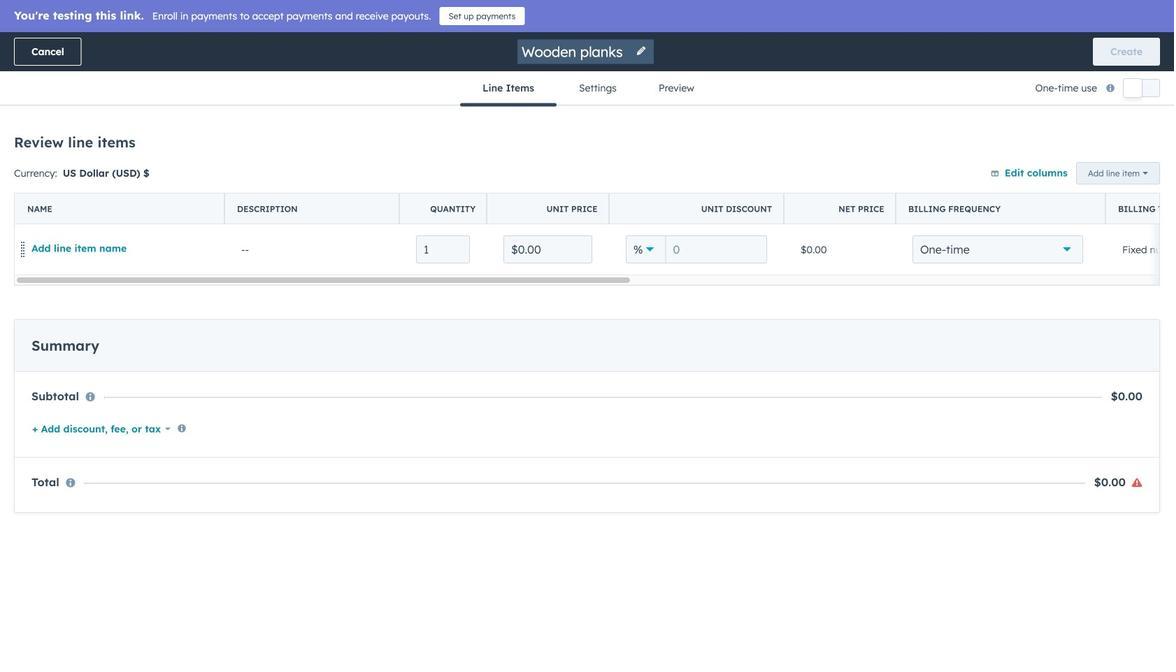 Task type: vqa. For each thing, say whether or not it's contained in the screenshot.
navigation within the Page Section element
yes



Task type: describe. For each thing, give the bounding box(es) containing it.
2 press to sort. image from the left
[[389, 186, 394, 196]]

3 press to sort. element from the left
[[560, 186, 565, 197]]

6 press to sort. element from the left
[[928, 186, 933, 197]]

8 press to sort. element from the left
[[1090, 186, 1095, 197]]

press to sort. image for fourth press to sort. element from left
[[671, 186, 676, 196]]

1 press to sort. image from the left
[[105, 186, 110, 196]]

0 text field
[[666, 236, 767, 264]]

4 press to sort. element from the left
[[671, 186, 676, 197]]

5 press to sort. element from the left
[[764, 186, 769, 197]]

Add a payment link name field
[[520, 42, 627, 61]]

press to sort. image for second press to sort. element from the right
[[1006, 186, 1011, 196]]

pagination navigation
[[475, 276, 602, 294]]

7 press to sort. element from the left
[[1006, 186, 1011, 197]]

1 press to sort. element from the left
[[105, 186, 110, 197]]

Search search field
[[34, 134, 313, 162]]



Task type: locate. For each thing, give the bounding box(es) containing it.
press to sort. image
[[105, 186, 110, 196], [389, 186, 394, 196], [928, 186, 933, 196], [1090, 186, 1095, 196]]

press to sort. element
[[105, 186, 110, 197], [389, 186, 394, 197], [560, 186, 565, 197], [671, 186, 676, 197], [764, 186, 769, 197], [928, 186, 933, 197], [1006, 186, 1011, 197], [1090, 186, 1095, 197]]

1 press to sort. image from the left
[[560, 186, 565, 196]]

column header
[[219, 176, 330, 207], [15, 194, 225, 225], [225, 194, 400, 225], [399, 194, 488, 225], [487, 194, 610, 225], [609, 194, 785, 225], [784, 194, 897, 225], [896, 194, 1107, 225], [1106, 194, 1174, 225]]

2 press to sort. element from the left
[[389, 186, 394, 197]]

page section element
[[0, 32, 1174, 107]]

dialog
[[0, 0, 1174, 650]]

3 press to sort. image from the left
[[928, 186, 933, 196]]

press to sort. image
[[560, 186, 565, 196], [671, 186, 676, 196], [764, 186, 769, 196], [1006, 186, 1011, 196]]

2 press to sort. image from the left
[[671, 186, 676, 196]]

4 press to sort. image from the left
[[1006, 186, 1011, 196]]

press to sort. image for 5th press to sort. element from the left
[[764, 186, 769, 196]]

navigation
[[460, 71, 714, 107]]

navigation inside page section element
[[460, 71, 714, 107]]

press to sort. image for sixth press to sort. element from right
[[560, 186, 565, 196]]

4 press to sort. image from the left
[[1090, 186, 1095, 196]]

3 press to sort. image from the left
[[764, 186, 769, 196]]

None text field
[[416, 236, 470, 264], [504, 236, 592, 264], [416, 236, 470, 264], [504, 236, 592, 264]]



